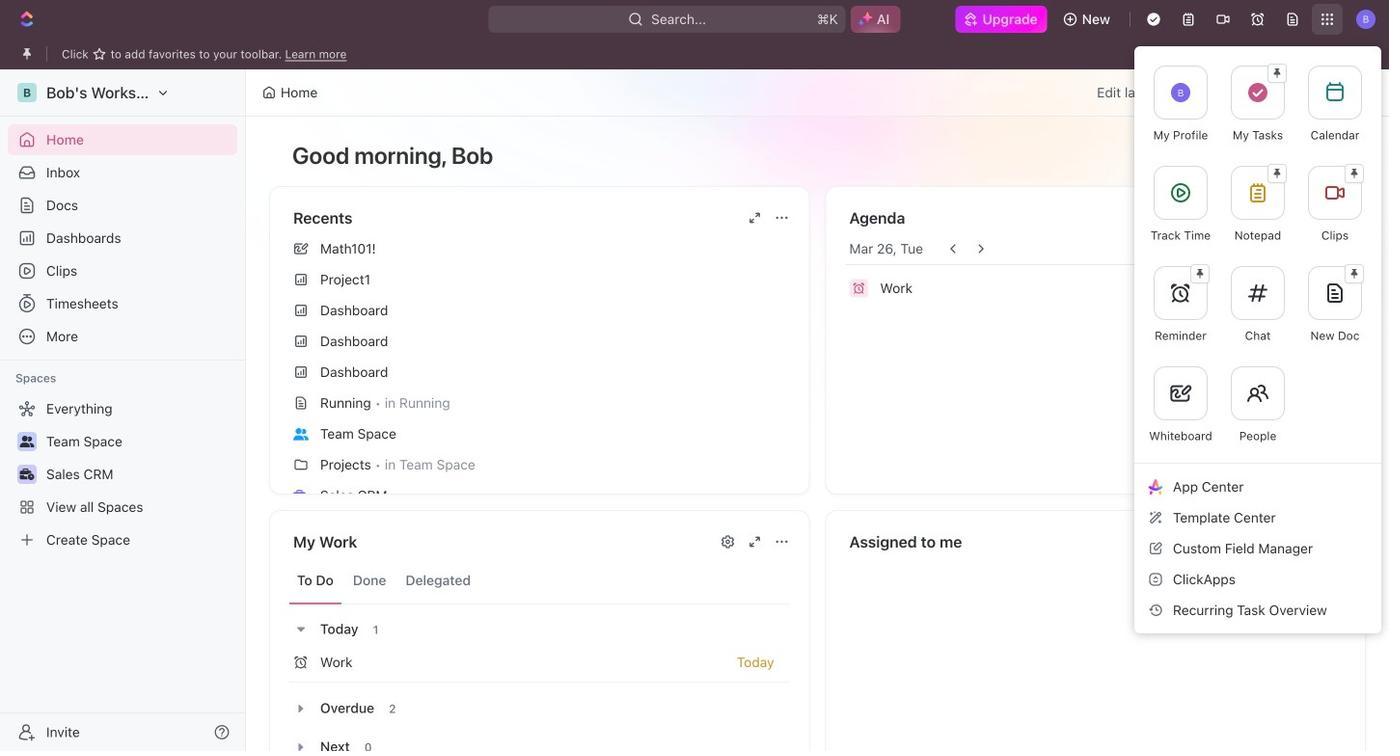 Task type: vqa. For each thing, say whether or not it's contained in the screenshot.
tree
yes



Task type: describe. For each thing, give the bounding box(es) containing it.
tree inside sidebar navigation
[[8, 394, 237, 556]]

user group image
[[293, 428, 309, 441]]



Task type: locate. For each thing, give the bounding box(es) containing it.
business time image
[[293, 490, 309, 502]]

sidebar navigation
[[0, 69, 246, 752]]

tab list
[[290, 558, 790, 605]]

tree
[[8, 394, 237, 556]]



